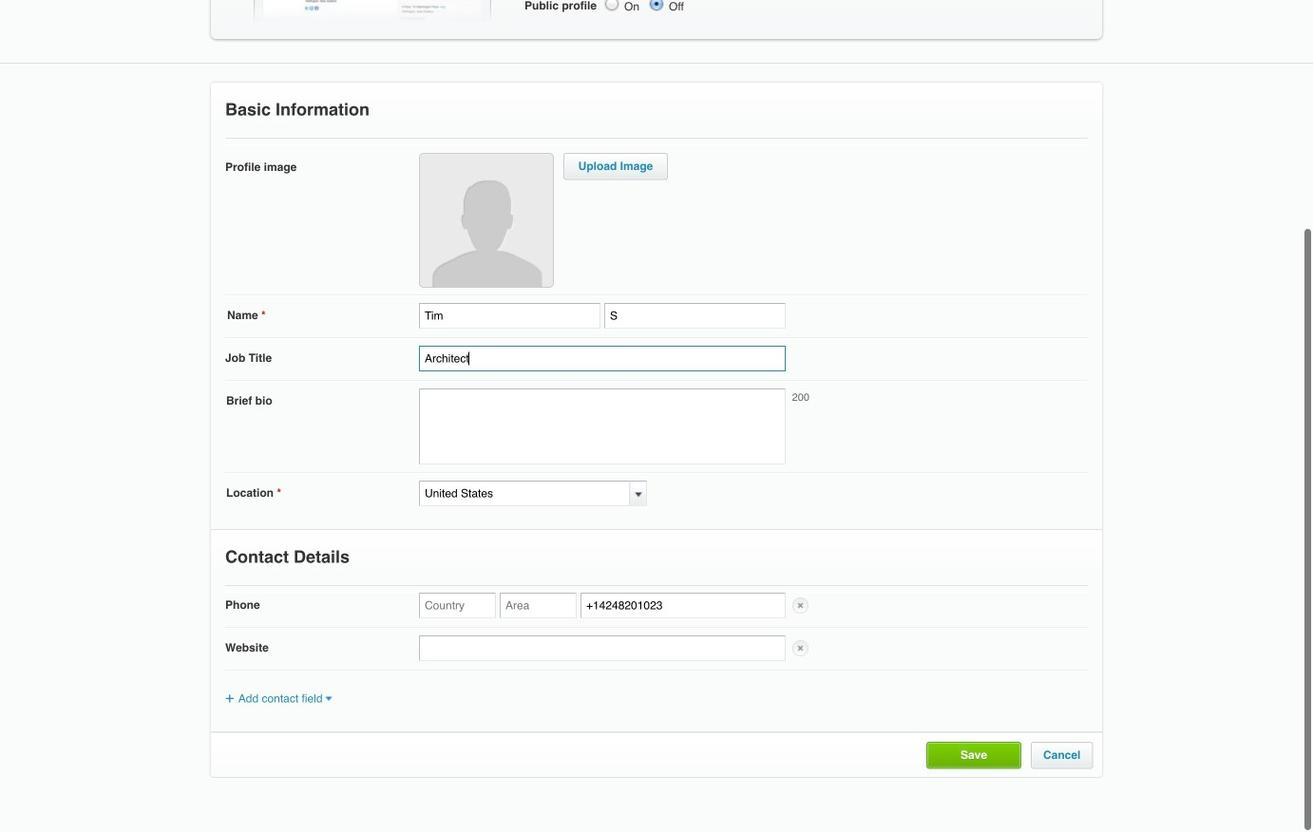 Task type: describe. For each thing, give the bounding box(es) containing it.
Number text field
[[581, 593, 786, 619]]

Area text field
[[500, 593, 577, 619]]



Task type: vqa. For each thing, say whether or not it's contained in the screenshot.
text field
yes



Task type: locate. For each thing, give the bounding box(es) containing it.
None text field
[[419, 389, 786, 465], [419, 636, 786, 662], [419, 389, 786, 465], [419, 636, 786, 662]]

None text field
[[419, 346, 786, 372], [419, 481, 630, 507], [419, 346, 786, 372], [419, 481, 630, 507]]

None button
[[604, 0, 621, 12], [648, 0, 666, 12], [604, 0, 621, 12], [648, 0, 666, 12]]

First text field
[[419, 303, 601, 329]]

Last text field
[[605, 303, 786, 329]]

Country text field
[[419, 593, 496, 619]]

el image
[[325, 696, 332, 703]]



